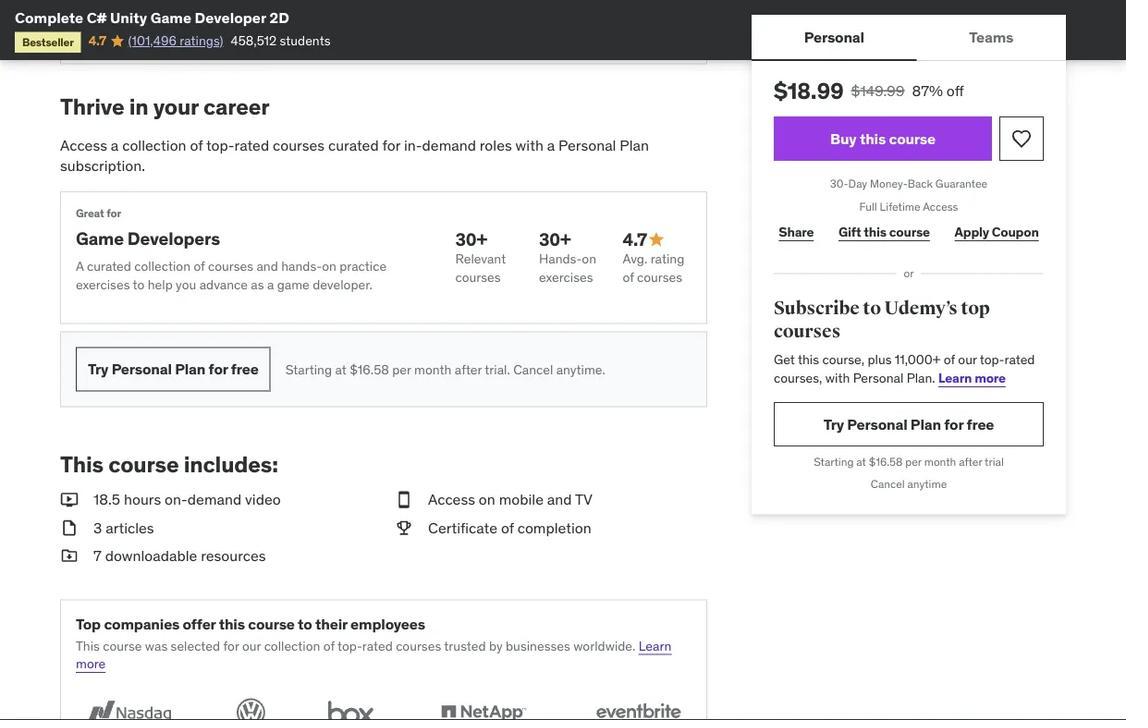 Task type: describe. For each thing, give the bounding box(es) containing it.
a inside great for game developers a curated collection of courses and hands-on practice exercises to help you advance as a game developer.
[[267, 276, 274, 293]]

rating
[[651, 251, 684, 267]]

0 horizontal spatial our
[[242, 637, 261, 654]]

articles
[[106, 518, 154, 537]]

30+ for 30+ hands-on exercises
[[539, 228, 571, 250]]

small image for certificate of completion
[[395, 518, 413, 538]]

subscribe
[[774, 297, 860, 319]]

unity
[[110, 8, 147, 27]]

gift
[[839, 224, 861, 241]]

developers
[[127, 227, 220, 249]]

nasdaq image
[[76, 695, 182, 720]]

complete c# unity game developer 2d
[[15, 8, 289, 27]]

hands-
[[281, 258, 322, 274]]

certificate of completion
[[428, 518, 591, 537]]

curated inside great for game developers a curated collection of courses and hands-on practice exercises to help you advance as a game developer.
[[87, 258, 131, 274]]

udemy's
[[884, 297, 958, 319]]

full
[[859, 199, 877, 213]]

30-
[[830, 176, 848, 190]]

resources
[[201, 546, 266, 565]]

87%
[[912, 81, 943, 100]]

3
[[93, 518, 102, 537]]

demand inside access a collection of top-rated courses curated for in-demand roles with a personal plan subscription.
[[422, 136, 476, 155]]

courses inside subscribe to udemy's top courses
[[774, 320, 841, 343]]

starting at $16.58 per month after trial cancel anytime
[[814, 454, 1004, 492]]

18.5 hours on-demand video
[[93, 490, 281, 509]]

apply coupon button
[[950, 214, 1044, 251]]

coding
[[274, 9, 313, 26]]

small image for 7 downloadable resources
[[60, 546, 79, 566]]

access for access on mobile and tv
[[428, 490, 475, 509]]

for down advance
[[209, 360, 228, 379]]

develop
[[113, 9, 160, 26]]

2 horizontal spatial a
[[547, 136, 555, 155]]

gift this course link
[[834, 214, 935, 251]]

30+ hands-on exercises
[[539, 228, 596, 285]]

on inside 30+ hands-on exercises
[[582, 251, 596, 267]]

trusted
[[444, 637, 486, 654]]

30-day money-back guarantee full lifetime access
[[830, 176, 988, 213]]

course inside button
[[889, 129, 936, 148]]

7 downloadable resources
[[93, 546, 266, 565]]

lifetime
[[880, 199, 920, 213]]

access inside "30-day money-back guarantee full lifetime access"
[[923, 199, 958, 213]]

practice
[[340, 258, 387, 274]]

teams
[[969, 27, 1014, 46]]

get
[[774, 352, 795, 368]]

try for try personal plan for free link to the left
[[88, 360, 108, 379]]

458,512
[[231, 32, 277, 49]]

4.7 inside thrive in your career element
[[623, 228, 647, 250]]

of inside avg. rating of courses
[[623, 269, 634, 285]]

course up 'hours'
[[108, 451, 179, 479]]

on-
[[165, 490, 188, 509]]

starting for starting at $16.58 per month after trial cancel anytime
[[814, 454, 854, 469]]

tab list containing personal
[[752, 15, 1066, 61]]

top
[[961, 297, 990, 319]]

was
[[145, 637, 168, 654]]

1 vertical spatial try personal plan for free link
[[774, 402, 1044, 446]]

course left their
[[248, 614, 295, 633]]

advance
[[199, 276, 248, 293]]

collection inside access a collection of top-rated courses curated for in-demand roles with a personal plan subscription.
[[122, 136, 186, 155]]

1 vertical spatial try personal plan for free
[[823, 414, 994, 433]]

completion
[[517, 518, 591, 537]]

personal button
[[752, 15, 917, 59]]

this right offer
[[219, 614, 245, 633]]

and inside great for game developers a curated collection of courses and hands-on practice exercises to help you advance as a game developer.
[[256, 258, 278, 274]]

developer.
[[313, 276, 372, 293]]

apply
[[955, 224, 989, 241]]

bestseller
[[22, 35, 74, 49]]

30+ relevant courses
[[455, 228, 506, 285]]

1 vertical spatial and
[[547, 490, 572, 509]]

solving
[[113, 27, 154, 44]]

apply coupon
[[955, 224, 1039, 241]]

relevant
[[455, 251, 506, 267]]

more for subscribe to udemy's top courses
[[975, 370, 1006, 386]]

0 horizontal spatial a
[[111, 136, 119, 155]]

exercises inside 30+ hands-on exercises
[[539, 269, 593, 285]]

highly
[[163, 9, 198, 26]]

try personal plan for free inside thrive in your career element
[[88, 360, 259, 379]]

off
[[947, 81, 964, 100]]

this for buy
[[860, 129, 886, 148]]

game inside great for game developers a curated collection of courses and hands-on practice exercises to help you advance as a game developer.
[[76, 227, 124, 249]]

this for get
[[798, 352, 819, 368]]

learn more link for subscribe to udemy's top courses
[[938, 370, 1006, 386]]

roles
[[480, 136, 512, 155]]

2 vertical spatial top-
[[338, 637, 362, 654]]

back
[[908, 176, 933, 190]]

or
[[904, 266, 914, 281]]

rated inside access a collection of top-rated courses curated for in-demand roles with a personal plan subscription.
[[234, 136, 269, 155]]

access for access a collection of top-rated courses curated for in-demand roles with a personal plan subscription.
[[60, 136, 107, 155]]

trial
[[985, 454, 1004, 469]]

as
[[251, 276, 264, 293]]

anytime
[[907, 477, 947, 492]]

1 vertical spatial plan
[[175, 360, 205, 379]]

18.5
[[93, 490, 120, 509]]

courses inside the 30+ relevant courses
[[455, 269, 501, 285]]

great for game developers a curated collection of courses and hands-on practice exercises to help you advance as a game developer.
[[76, 206, 387, 293]]

after for trial
[[959, 454, 982, 469]]

0 horizontal spatial try personal plan for free link
[[76, 347, 271, 392]]

starting for starting at $16.58 per month after trial. cancel anytime.
[[285, 361, 332, 377]]

$18.99 $149.99 87% off
[[774, 77, 964, 104]]

worldwide.
[[573, 637, 636, 654]]

course down lifetime
[[889, 224, 930, 241]]

of inside get this course, plus 11,000+ of our top-rated courses, with personal plan.
[[944, 352, 955, 368]]

in-
[[404, 136, 422, 155]]

in
[[129, 93, 148, 121]]

great
[[76, 206, 104, 221]]

personal inside access a collection of top-rated courses curated for in-demand roles with a personal plan subscription.
[[558, 136, 616, 155]]

for inside great for game developers a curated collection of courses and hands-on practice exercises to help you advance as a game developer.
[[106, 206, 121, 221]]

$16.58 for starting at $16.58 per month after trial. cancel anytime.
[[350, 361, 389, 377]]

gift this course
[[839, 224, 930, 241]]

plus
[[868, 352, 892, 368]]

3 articles
[[93, 518, 154, 537]]

small image for 18.5 hours on-demand video
[[60, 489, 79, 510]]

you
[[176, 276, 196, 293]]

learn more for subscribe to udemy's top courses
[[938, 370, 1006, 386]]

game
[[277, 276, 310, 293]]

after for trial.
[[455, 361, 482, 377]]

this for gift
[[864, 224, 887, 241]]

at for starting at $16.58 per month after trial. cancel anytime.
[[335, 361, 347, 377]]

avg. rating of courses
[[623, 251, 684, 285]]

buy
[[830, 129, 857, 148]]

learn more for top companies offer this course to their employees
[[76, 637, 672, 672]]

learn more link for top companies offer this course to their employees
[[76, 637, 672, 672]]

students
[[280, 32, 331, 49]]

of down access on mobile and tv
[[501, 518, 514, 537]]

courses inside great for game developers a curated collection of courses and hands-on practice exercises to help you advance as a game developer.
[[208, 258, 253, 274]]

month for trial.
[[414, 361, 452, 377]]

top- inside access a collection of top-rated courses curated for in-demand roles with a personal plan subscription.
[[206, 136, 234, 155]]

collection for developers
[[134, 258, 190, 274]]

career
[[203, 93, 269, 121]]

to inside great for game developers a curated collection of courses and hands-on practice exercises to help you advance as a game developer.
[[133, 276, 145, 293]]

avg.
[[623, 251, 647, 267]]

game developers link
[[76, 227, 220, 249]]

volkswagen image
[[231, 695, 271, 720]]

1 vertical spatial free
[[967, 414, 994, 433]]

2 vertical spatial rated
[[362, 637, 393, 654]]

share button
[[774, 214, 819, 251]]

their
[[315, 614, 347, 633]]

employees
[[350, 614, 425, 633]]

box image
[[320, 695, 382, 720]]

teams button
[[917, 15, 1066, 59]]

$16.58 for starting at $16.58 per month after trial cancel anytime
[[869, 454, 903, 469]]

hours
[[124, 490, 161, 509]]



Task type: locate. For each thing, give the bounding box(es) containing it.
courses inside access a collection of top-rated courses curated for in-demand roles with a personal plan subscription.
[[273, 136, 325, 155]]

thrive in your career element
[[60, 93, 707, 407]]

access down back
[[923, 199, 958, 213]]

a right roles
[[547, 136, 555, 155]]

small image
[[647, 230, 666, 249], [60, 489, 79, 510], [60, 518, 79, 538], [395, 518, 413, 538], [60, 546, 79, 566]]

c#
[[87, 8, 107, 27]]

companies
[[104, 614, 180, 633]]

personal right roles
[[558, 136, 616, 155]]

of right 11,000+ on the right of page
[[944, 352, 955, 368]]

this course was selected for our collection of top-rated courses trusted by businesses worldwide.
[[76, 637, 636, 654]]

personal down help
[[112, 360, 172, 379]]

month inside thrive in your career element
[[414, 361, 452, 377]]

4.7 down c#
[[89, 32, 106, 49]]

30+ up relevant
[[455, 228, 487, 250]]

2 horizontal spatial to
[[863, 297, 881, 319]]

hands-
[[539, 251, 582, 267]]

personal inside get this course, plus 11,000+ of our top-rated courses, with personal plan.
[[853, 370, 904, 386]]

subscription.
[[60, 156, 145, 175]]

rated inside get this course, plus 11,000+ of our top-rated courses, with personal plan.
[[1005, 352, 1035, 368]]

a
[[111, 136, 119, 155], [547, 136, 555, 155], [267, 276, 274, 293]]

wishlist image
[[1011, 128, 1033, 150]]

learn more down "employees"
[[76, 637, 672, 672]]

on left mobile
[[479, 490, 495, 509]]

$149.99
[[851, 81, 905, 100]]

subscribe to udemy's top courses
[[774, 297, 990, 343]]

30+ inside 30+ hands-on exercises
[[539, 228, 571, 250]]

cancel
[[513, 361, 553, 377], [871, 477, 905, 492]]

course up back
[[889, 129, 936, 148]]

this for this course includes:
[[60, 451, 104, 479]]

with
[[516, 136, 544, 155], [825, 370, 850, 386]]

0 horizontal spatial plan
[[175, 360, 205, 379]]

1 vertical spatial top-
[[980, 352, 1005, 368]]

starting down game in the left of the page
[[285, 361, 332, 377]]

more for top companies offer this course to their employees
[[76, 655, 106, 672]]

access a collection of top-rated courses curated for in-demand roles with a personal plan subscription.
[[60, 136, 649, 175]]

this up 18.5 at the left of page
[[60, 451, 104, 479]]

try personal plan for free link down you
[[76, 347, 271, 392]]

this inside button
[[860, 129, 886, 148]]

small image left 7
[[60, 546, 79, 566]]

1 30+ from the left
[[455, 228, 487, 250]]

for up anytime
[[944, 414, 964, 433]]

at inside thrive in your career element
[[335, 361, 347, 377]]

0 horizontal spatial top-
[[206, 136, 234, 155]]

with right roles
[[516, 136, 544, 155]]

1 horizontal spatial more
[[975, 370, 1006, 386]]

0 vertical spatial try
[[88, 360, 108, 379]]

businesses
[[506, 637, 570, 654]]

0 horizontal spatial after
[[455, 361, 482, 377]]

2 horizontal spatial plan
[[911, 414, 941, 433]]

free inside thrive in your career element
[[231, 360, 259, 379]]

try inside thrive in your career element
[[88, 360, 108, 379]]

1 vertical spatial learn
[[639, 637, 672, 654]]

0 vertical spatial learn more link
[[938, 370, 1006, 386]]

this down top
[[76, 637, 100, 654]]

after inside the starting at $16.58 per month after trial cancel anytime
[[959, 454, 982, 469]]

small image inside thrive in your career element
[[647, 230, 666, 249]]

top- down top
[[980, 352, 1005, 368]]

458,512 students
[[231, 32, 331, 49]]

this right gift
[[864, 224, 887, 241]]

of inside access a collection of top-rated courses curated for in-demand roles with a personal plan subscription.
[[190, 136, 203, 155]]

2 vertical spatial plan
[[911, 414, 941, 433]]

1 vertical spatial access
[[923, 199, 958, 213]]

1 horizontal spatial starting
[[814, 454, 854, 469]]

2 horizontal spatial access
[[923, 199, 958, 213]]

0 horizontal spatial access
[[60, 136, 107, 155]]

0 vertical spatial after
[[455, 361, 482, 377]]

small image left 18.5 at the left of page
[[60, 489, 79, 510]]

at for starting at $16.58 per month after trial cancel anytime
[[856, 454, 866, 469]]

1 vertical spatial starting
[[814, 454, 854, 469]]

more inside learn more
[[76, 655, 106, 672]]

0 vertical spatial collection
[[122, 136, 186, 155]]

per inside thrive in your career element
[[392, 361, 411, 377]]

collection for selected
[[264, 637, 320, 654]]

starting inside thrive in your career element
[[285, 361, 332, 377]]

curated
[[328, 136, 379, 155], [87, 258, 131, 274]]

month inside the starting at $16.58 per month after trial cancel anytime
[[924, 454, 956, 469]]

small image left 3
[[60, 518, 79, 538]]

1 horizontal spatial rated
[[362, 637, 393, 654]]

1 horizontal spatial try personal plan for free
[[823, 414, 994, 433]]

0 vertical spatial starting
[[285, 361, 332, 377]]

guarantee
[[936, 176, 988, 190]]

collection inside great for game developers a curated collection of courses and hands-on practice exercises to help you advance as a game developer.
[[134, 258, 190, 274]]

personal down plus
[[853, 370, 904, 386]]

0 vertical spatial learn
[[938, 370, 972, 386]]

1 vertical spatial month
[[924, 454, 956, 469]]

coupon
[[992, 224, 1039, 241]]

buy this course button
[[774, 116, 992, 161]]

help
[[148, 276, 173, 293]]

courses inside avg. rating of courses
[[637, 269, 682, 285]]

more
[[975, 370, 1006, 386], [76, 655, 106, 672]]

exercises down hands-
[[539, 269, 593, 285]]

anytime.
[[556, 361, 605, 377]]

per for trial.
[[392, 361, 411, 377]]

includes:
[[184, 451, 278, 479]]

skills.
[[157, 27, 189, 44]]

try personal plan for free down you
[[88, 360, 259, 379]]

of up you
[[194, 258, 205, 274]]

for inside access a collection of top-rated courses curated for in-demand roles with a personal plan subscription.
[[382, 136, 400, 155]]

2d
[[270, 8, 289, 27]]

1 horizontal spatial on
[[479, 490, 495, 509]]

$16.58
[[350, 361, 389, 377], [869, 454, 903, 469]]

curated inside access a collection of top-rated courses curated for in-demand roles with a personal plan subscription.
[[328, 136, 379, 155]]

0 horizontal spatial cancel
[[513, 361, 553, 377]]

0 horizontal spatial with
[[516, 136, 544, 155]]

this up courses,
[[798, 352, 819, 368]]

1 horizontal spatial $16.58
[[869, 454, 903, 469]]

$16.58 inside the starting at $16.58 per month after trial cancel anytime
[[869, 454, 903, 469]]

curated right "a"
[[87, 258, 131, 274]]

top
[[76, 614, 101, 633]]

tab list
[[752, 15, 1066, 61]]

0 vertical spatial this
[[60, 451, 104, 479]]

$16.58 inside thrive in your career element
[[350, 361, 389, 377]]

game up skills.
[[150, 8, 191, 27]]

0 horizontal spatial at
[[335, 361, 347, 377]]

per inside the starting at $16.58 per month after trial cancel anytime
[[905, 454, 922, 469]]

this
[[60, 451, 104, 479], [76, 637, 100, 654]]

for right great
[[106, 206, 121, 221]]

this course includes:
[[60, 451, 278, 479]]

0 vertical spatial plan
[[620, 136, 649, 155]]

free down 'as'
[[231, 360, 259, 379]]

starting
[[285, 361, 332, 377], [814, 454, 854, 469]]

learn inside learn more
[[639, 637, 672, 654]]

demand
[[422, 136, 476, 155], [188, 490, 241, 509]]

eventbrite image
[[585, 695, 692, 720]]

1 horizontal spatial per
[[905, 454, 922, 469]]

cancel inside thrive in your career element
[[513, 361, 553, 377]]

learn more link
[[938, 370, 1006, 386], [76, 637, 672, 672]]

1 vertical spatial curated
[[87, 258, 131, 274]]

try personal plan for free link down plan.
[[774, 402, 1044, 446]]

learn for subscribe to udemy's top courses
[[938, 370, 972, 386]]

certificate
[[428, 518, 497, 537]]

0 vertical spatial cancel
[[513, 361, 553, 377]]

after left trial
[[959, 454, 982, 469]]

small image for 3 articles
[[60, 518, 79, 538]]

0 vertical spatial learn more
[[938, 370, 1006, 386]]

0 horizontal spatial learn more
[[76, 637, 672, 672]]

learn more link down "employees"
[[76, 637, 672, 672]]

1 horizontal spatial 4.7
[[623, 228, 647, 250]]

starting inside the starting at $16.58 per month after trial cancel anytime
[[814, 454, 854, 469]]

xsmall image
[[83, 9, 98, 27]]

our down top companies offer this course to their employees
[[242, 637, 261, 654]]

access
[[60, 136, 107, 155], [923, 199, 958, 213], [428, 490, 475, 509]]

buy this course
[[830, 129, 936, 148]]

1 vertical spatial after
[[959, 454, 982, 469]]

0 vertical spatial with
[[516, 136, 544, 155]]

try
[[88, 360, 108, 379], [823, 414, 844, 433]]

netapp image
[[430, 695, 537, 720]]

0 vertical spatial 4.7
[[89, 32, 106, 49]]

1 vertical spatial demand
[[188, 490, 241, 509]]

1 horizontal spatial learn more
[[938, 370, 1006, 386]]

2 30+ from the left
[[539, 228, 571, 250]]

1 vertical spatial this
[[76, 637, 100, 654]]

1 horizontal spatial game
[[150, 8, 191, 27]]

with inside get this course, plus 11,000+ of our top-rated courses, with personal plan.
[[825, 370, 850, 386]]

develop highly transferable coding problem solving skills.
[[113, 9, 364, 44]]

problem
[[316, 9, 364, 26]]

mobile
[[499, 490, 544, 509]]

collection down their
[[264, 637, 320, 654]]

a right 'as'
[[267, 276, 274, 293]]

personal inside button
[[804, 27, 864, 46]]

top- down career
[[206, 136, 234, 155]]

0 horizontal spatial to
[[133, 276, 145, 293]]

to
[[133, 276, 145, 293], [863, 297, 881, 319], [298, 614, 312, 633]]

small image
[[395, 489, 413, 510]]

0 vertical spatial free
[[231, 360, 259, 379]]

30+ for 30+ relevant courses
[[455, 228, 487, 250]]

1 vertical spatial with
[[825, 370, 850, 386]]

1 horizontal spatial our
[[958, 352, 977, 368]]

free up trial
[[967, 414, 994, 433]]

2 vertical spatial access
[[428, 490, 475, 509]]

access on mobile and tv
[[428, 490, 592, 509]]

share
[[779, 224, 814, 241]]

try personal plan for free down plan.
[[823, 414, 994, 433]]

on left avg.
[[582, 251, 596, 267]]

for down top companies offer this course to their employees
[[223, 637, 239, 654]]

1 horizontal spatial a
[[267, 276, 274, 293]]

0 vertical spatial try personal plan for free link
[[76, 347, 271, 392]]

collection down thrive in your career
[[122, 136, 186, 155]]

offer
[[183, 614, 216, 633]]

top-
[[206, 136, 234, 155], [980, 352, 1005, 368], [338, 637, 362, 654]]

developer
[[195, 8, 266, 27]]

demand down includes:
[[188, 490, 241, 509]]

1 horizontal spatial access
[[428, 490, 475, 509]]

cancel right trial.
[[513, 361, 553, 377]]

month for trial
[[924, 454, 956, 469]]

game down great
[[76, 227, 124, 249]]

exercises down "a"
[[76, 276, 130, 293]]

access up "subscription."
[[60, 136, 107, 155]]

1 vertical spatial per
[[905, 454, 922, 469]]

1 vertical spatial $16.58
[[869, 454, 903, 469]]

for left in-
[[382, 136, 400, 155]]

game
[[150, 8, 191, 27], [76, 227, 124, 249]]

top- inside get this course, plus 11,000+ of our top-rated courses, with personal plan.
[[980, 352, 1005, 368]]

of
[[190, 136, 203, 155], [194, 258, 205, 274], [623, 269, 634, 285], [944, 352, 955, 368], [501, 518, 514, 537], [323, 637, 335, 654]]

learn more link right plan.
[[938, 370, 1006, 386]]

our
[[958, 352, 977, 368], [242, 637, 261, 654]]

with down course,
[[825, 370, 850, 386]]

transferable
[[201, 9, 271, 26]]

ratings)
[[180, 32, 223, 49]]

cancel left anytime
[[871, 477, 905, 492]]

and left tv
[[547, 490, 572, 509]]

1 vertical spatial collection
[[134, 258, 190, 274]]

1 vertical spatial learn more link
[[76, 637, 672, 672]]

11,000+
[[895, 352, 941, 368]]

1 horizontal spatial demand
[[422, 136, 476, 155]]

0 vertical spatial top-
[[206, 136, 234, 155]]

2 horizontal spatial on
[[582, 251, 596, 267]]

1 horizontal spatial exercises
[[539, 269, 593, 285]]

0 horizontal spatial exercises
[[76, 276, 130, 293]]

complete
[[15, 8, 83, 27]]

trial.
[[485, 361, 510, 377]]

small image up the rating
[[647, 230, 666, 249]]

to left help
[[133, 276, 145, 293]]

downloadable
[[105, 546, 197, 565]]

1 vertical spatial at
[[856, 454, 866, 469]]

cancel inside the starting at $16.58 per month after trial cancel anytime
[[871, 477, 905, 492]]

learn more right plan.
[[938, 370, 1006, 386]]

course down companies
[[103, 637, 142, 654]]

0 horizontal spatial month
[[414, 361, 452, 377]]

our inside get this course, plus 11,000+ of our top-rated courses, with personal plan.
[[958, 352, 977, 368]]

to inside subscribe to udemy's top courses
[[863, 297, 881, 319]]

0 vertical spatial at
[[335, 361, 347, 377]]

1 vertical spatial cancel
[[871, 477, 905, 492]]

1 horizontal spatial month
[[924, 454, 956, 469]]

0 horizontal spatial per
[[392, 361, 411, 377]]

this inside get this course, plus 11,000+ of our top-rated courses, with personal plan.
[[798, 352, 819, 368]]

our right 11,000+ on the right of page
[[958, 352, 977, 368]]

collection up help
[[134, 258, 190, 274]]

thrive
[[60, 93, 124, 121]]

small image down small icon
[[395, 518, 413, 538]]

0 vertical spatial demand
[[422, 136, 476, 155]]

personal up the starting at $16.58 per month after trial cancel anytime
[[847, 414, 907, 433]]

0 vertical spatial month
[[414, 361, 452, 377]]

0 vertical spatial $16.58
[[350, 361, 389, 377]]

1 vertical spatial rated
[[1005, 352, 1035, 368]]

of down your
[[190, 136, 203, 155]]

with inside access a collection of top-rated courses curated for in-demand roles with a personal plan subscription.
[[516, 136, 544, 155]]

day
[[848, 176, 867, 190]]

on up developer.
[[322, 258, 336, 274]]

learn right worldwide.
[[639, 637, 672, 654]]

a up "subscription."
[[111, 136, 119, 155]]

tv
[[575, 490, 592, 509]]

1 horizontal spatial cancel
[[871, 477, 905, 492]]

1 horizontal spatial at
[[856, 454, 866, 469]]

per
[[392, 361, 411, 377], [905, 454, 922, 469]]

at
[[335, 361, 347, 377], [856, 454, 866, 469]]

1 horizontal spatial try personal plan for free link
[[774, 402, 1044, 446]]

learn for top companies offer this course to their employees
[[639, 637, 672, 654]]

for
[[382, 136, 400, 155], [106, 206, 121, 221], [209, 360, 228, 379], [944, 414, 964, 433], [223, 637, 239, 654]]

personal up $18.99
[[804, 27, 864, 46]]

2 vertical spatial to
[[298, 614, 312, 633]]

of inside great for game developers a curated collection of courses and hands-on practice exercises to help you advance as a game developer.
[[194, 258, 205, 274]]

top- down their
[[338, 637, 362, 654]]

0 vertical spatial rated
[[234, 136, 269, 155]]

your
[[153, 93, 199, 121]]

per for trial
[[905, 454, 922, 469]]

exercises inside great for game developers a curated collection of courses and hands-on practice exercises to help you advance as a game developer.
[[76, 276, 130, 293]]

money-
[[870, 176, 908, 190]]

more right plan.
[[975, 370, 1006, 386]]

30+
[[455, 228, 487, 250], [539, 228, 571, 250]]

0 vertical spatial our
[[958, 352, 977, 368]]

0 vertical spatial access
[[60, 136, 107, 155]]

of down their
[[323, 637, 335, 654]]

plan inside access a collection of top-rated courses curated for in-demand roles with a personal plan subscription.
[[620, 136, 649, 155]]

demand left roles
[[422, 136, 476, 155]]

starting down courses,
[[814, 454, 854, 469]]

after inside thrive in your career element
[[455, 361, 482, 377]]

try for bottom try personal plan for free link
[[823, 414, 844, 433]]

to left udemy's
[[863, 297, 881, 319]]

this for this course was selected for our collection of top-rated courses trusted by businesses worldwide.
[[76, 637, 100, 654]]

cancel for anytime.
[[513, 361, 553, 377]]

month up anytime
[[924, 454, 956, 469]]

learn right plan.
[[938, 370, 972, 386]]

course,
[[822, 352, 864, 368]]

1 horizontal spatial after
[[959, 454, 982, 469]]

1 horizontal spatial to
[[298, 614, 312, 633]]

2 horizontal spatial top-
[[980, 352, 1005, 368]]

1 vertical spatial to
[[863, 297, 881, 319]]

learn more
[[938, 370, 1006, 386], [76, 637, 672, 672]]

access inside access a collection of top-rated courses curated for in-demand roles with a personal plan subscription.
[[60, 136, 107, 155]]

1 horizontal spatial free
[[967, 414, 994, 433]]

cancel for anytime
[[871, 477, 905, 492]]

1 horizontal spatial try
[[823, 414, 844, 433]]

courses,
[[774, 370, 822, 386]]

1 vertical spatial our
[[242, 637, 261, 654]]

0 vertical spatial and
[[256, 258, 278, 274]]

and up 'as'
[[256, 258, 278, 274]]

on inside great for game developers a curated collection of courses and hands-on practice exercises to help you advance as a game developer.
[[322, 258, 336, 274]]

0 horizontal spatial free
[[231, 360, 259, 379]]

of down avg.
[[623, 269, 634, 285]]

30+ up hands-
[[539, 228, 571, 250]]

on
[[582, 251, 596, 267], [322, 258, 336, 274], [479, 490, 495, 509]]

4.7
[[89, 32, 106, 49], [623, 228, 647, 250]]

1 horizontal spatial 30+
[[539, 228, 571, 250]]

after left trial.
[[455, 361, 482, 377]]

at inside the starting at $16.58 per month after trial cancel anytime
[[856, 454, 866, 469]]

exercises
[[539, 269, 593, 285], [76, 276, 130, 293]]

collection
[[122, 136, 186, 155], [134, 258, 190, 274], [264, 637, 320, 654]]

to left their
[[298, 614, 312, 633]]

4.7 up avg.
[[623, 228, 647, 250]]

this right "buy"
[[860, 129, 886, 148]]

access up certificate
[[428, 490, 475, 509]]

0 vertical spatial game
[[150, 8, 191, 27]]

0 horizontal spatial starting
[[285, 361, 332, 377]]

1 vertical spatial game
[[76, 227, 124, 249]]

0 horizontal spatial $16.58
[[350, 361, 389, 377]]

month left trial.
[[414, 361, 452, 377]]

30+ inside the 30+ relevant courses
[[455, 228, 487, 250]]

more down top
[[76, 655, 106, 672]]

0 vertical spatial more
[[975, 370, 1006, 386]]

0 horizontal spatial more
[[76, 655, 106, 672]]

curated left in-
[[328, 136, 379, 155]]

1 vertical spatial 4.7
[[623, 228, 647, 250]]



Task type: vqa. For each thing, say whether or not it's contained in the screenshot.
finance cert & exam prep on the left of page
no



